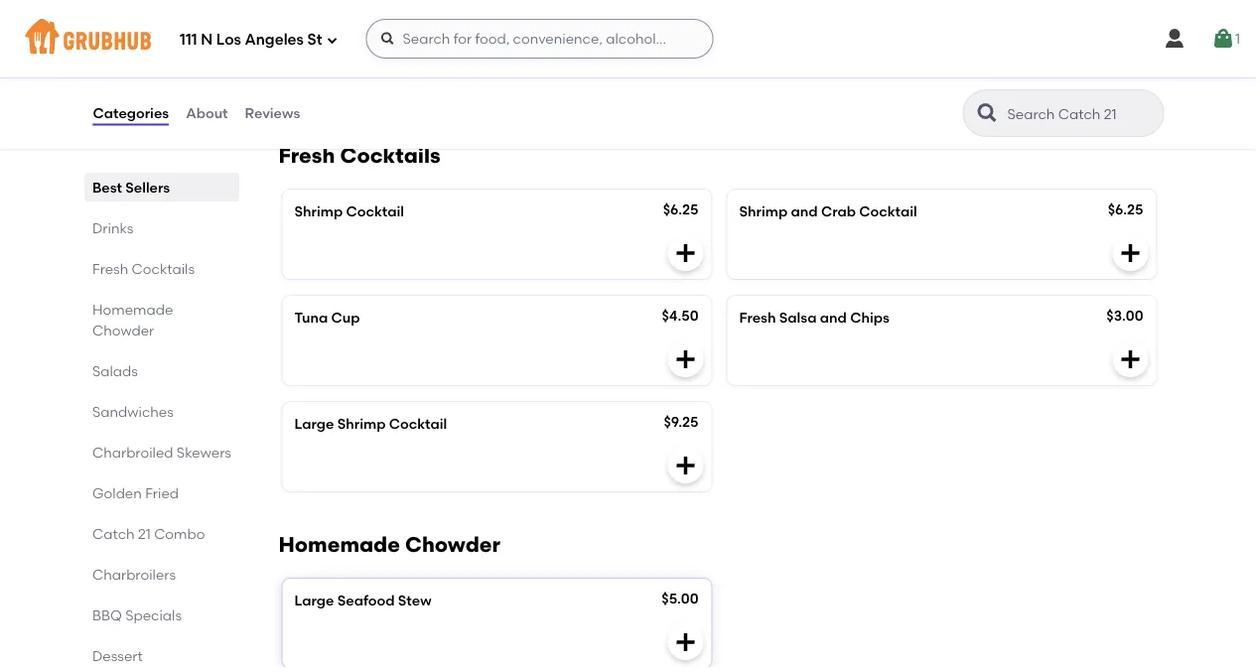 Task type: locate. For each thing, give the bounding box(es) containing it.
drinks tab
[[92, 217, 231, 238]]

0 horizontal spatial chowder
[[92, 322, 154, 339]]

shrimp
[[294, 203, 343, 220], [739, 203, 788, 220], [337, 415, 386, 432]]

cocktails inside tab
[[131, 260, 194, 277]]

fresh left salsa on the top of page
[[739, 309, 776, 326]]

0 horizontal spatial cocktails
[[131, 260, 194, 277]]

1 horizontal spatial chowder
[[405, 532, 500, 557]]

0 horizontal spatial and
[[791, 203, 818, 220]]

homemade left lemonade
[[294, 25, 375, 42]]

0 vertical spatial homemade
[[294, 25, 375, 42]]

bbq
[[92, 607, 121, 624]]

and right salsa on the top of page
[[820, 309, 847, 326]]

shrimp for shrimp and crab cocktail
[[739, 203, 788, 220]]

and
[[791, 203, 818, 220], [820, 309, 847, 326]]

fresh cocktails up the shrimp cocktail
[[279, 143, 441, 168]]

cocktails up the shrimp cocktail
[[340, 143, 441, 168]]

chowder up salads
[[92, 322, 154, 339]]

seafood
[[337, 592, 395, 609]]

1 horizontal spatial fresh cocktails
[[279, 143, 441, 168]]

catch 21 combo tab
[[92, 523, 231, 544]]

fresh down drinks
[[92, 260, 128, 277]]

1 horizontal spatial $6.25
[[1108, 201, 1144, 218]]

large
[[294, 415, 334, 432], [294, 592, 334, 609]]

chowder inside homemade chowder
[[92, 322, 154, 339]]

homemade chowder up seafood
[[279, 532, 500, 557]]

charbroiled skewers
[[92, 444, 231, 461]]

homemade up large seafood stew
[[279, 532, 400, 557]]

$6.25
[[663, 201, 699, 218], [1108, 201, 1144, 218]]

skewers
[[176, 444, 231, 461]]

svg image inside the 1 button
[[1212, 27, 1235, 51]]

0 horizontal spatial homemade chowder
[[92, 301, 173, 339]]

homemade chowder
[[92, 301, 173, 339], [279, 532, 500, 557]]

homemade chowder up salads
[[92, 301, 173, 339]]

cocktail
[[346, 203, 404, 220], [859, 203, 917, 220], [389, 415, 447, 432]]

1 horizontal spatial cocktails
[[340, 143, 441, 168]]

$6.25 for shrimp cocktail
[[663, 201, 699, 218]]

(24oz)
[[455, 25, 497, 42]]

0 horizontal spatial fresh cocktails
[[92, 260, 194, 277]]

tuna cup
[[294, 309, 360, 326]]

golden fried
[[92, 485, 178, 502]]

salads tab
[[92, 360, 231, 381]]

1 vertical spatial chowder
[[405, 532, 500, 557]]

main navigation navigation
[[0, 0, 1256, 77]]

2 large from the top
[[294, 592, 334, 609]]

1 vertical spatial cocktails
[[131, 260, 194, 277]]

golden
[[92, 485, 141, 502]]

bbq specials
[[92, 607, 181, 624]]

0 horizontal spatial fresh
[[92, 260, 128, 277]]

reviews
[[245, 105, 300, 122]]

0 vertical spatial chowder
[[92, 322, 154, 339]]

tuna
[[294, 309, 328, 326]]

reviews button
[[244, 77, 301, 149]]

n
[[201, 31, 213, 49]]

2 $6.25 from the left
[[1108, 201, 1144, 218]]

about button
[[185, 77, 229, 149]]

1 vertical spatial homemade
[[92, 301, 173, 318]]

specials
[[125, 607, 181, 624]]

svg image
[[1212, 27, 1235, 51], [326, 34, 338, 46], [674, 241, 698, 265], [674, 347, 698, 371], [674, 454, 698, 478]]

fresh down reviews
[[279, 143, 335, 168]]

bbq specials tab
[[92, 605, 231, 626]]

0 horizontal spatial $6.25
[[663, 201, 699, 218]]

search icon image
[[976, 101, 1000, 125]]

and left "crab"
[[791, 203, 818, 220]]

1 $6.25 from the left
[[663, 201, 699, 218]]

charbroiled
[[92, 444, 173, 461]]

cup
[[331, 309, 360, 326]]

fresh inside tab
[[92, 260, 128, 277]]

chowder up stew
[[405, 532, 500, 557]]

2 horizontal spatial fresh
[[739, 309, 776, 326]]

1 vertical spatial large
[[294, 592, 334, 609]]

crab
[[821, 203, 856, 220]]

catch
[[92, 525, 134, 542]]

sandwiches tab
[[92, 401, 231, 422]]

1 horizontal spatial homemade chowder
[[279, 532, 500, 557]]

svg image up "search catch 21" 'search box'
[[1119, 63, 1143, 87]]

homemade
[[294, 25, 375, 42], [92, 301, 173, 318], [279, 532, 400, 557]]

chowder
[[92, 322, 154, 339], [405, 532, 500, 557]]

dessert
[[92, 648, 142, 664]]

large for large seafood stew
[[294, 592, 334, 609]]

angeles
[[245, 31, 304, 49]]

fresh cocktails down drinks tab
[[92, 260, 194, 277]]

1 vertical spatial fresh
[[92, 260, 128, 277]]

$9.25
[[664, 413, 699, 430]]

homemade lemonade (24oz)
[[294, 25, 497, 42]]

best sellers tab
[[92, 177, 231, 198]]

$5.00
[[662, 590, 699, 607]]

2 vertical spatial fresh
[[739, 309, 776, 326]]

fresh cocktails
[[279, 143, 441, 168], [92, 260, 194, 277]]

svg image up $3.00 at the top of page
[[1119, 241, 1143, 265]]

21
[[137, 525, 150, 542]]

fresh
[[279, 143, 335, 168], [92, 260, 128, 277], [739, 309, 776, 326]]

svg image for $6.25
[[674, 241, 698, 265]]

svg image for $9.25
[[674, 454, 698, 478]]

0 vertical spatial large
[[294, 415, 334, 432]]

1 horizontal spatial and
[[820, 309, 847, 326]]

homemade down fresh cocktails tab
[[92, 301, 173, 318]]

charbroilers
[[92, 566, 175, 583]]

svg image
[[1163, 27, 1187, 51], [380, 31, 396, 47], [674, 63, 698, 87], [1119, 63, 1143, 87], [1119, 241, 1143, 265], [1119, 347, 1143, 371], [674, 630, 698, 654]]

about
[[186, 105, 228, 122]]

categories
[[93, 105, 169, 122]]

1 vertical spatial fresh cocktails
[[92, 260, 194, 277]]

lemonade
[[378, 25, 451, 42]]

categories button
[[92, 77, 170, 149]]

stew
[[398, 592, 432, 609]]

Search Catch 21 search field
[[1006, 104, 1157, 123]]

cocktails
[[340, 143, 441, 168], [131, 260, 194, 277]]

catch 21 combo
[[92, 525, 204, 542]]

chips
[[850, 309, 890, 326]]

large seafood stew
[[294, 592, 432, 609]]

0 vertical spatial fresh
[[279, 143, 335, 168]]

1 large from the top
[[294, 415, 334, 432]]

0 vertical spatial homemade chowder
[[92, 301, 173, 339]]

cocktails down drinks tab
[[131, 260, 194, 277]]

large for large shrimp cocktail
[[294, 415, 334, 432]]



Task type: describe. For each thing, give the bounding box(es) containing it.
los
[[216, 31, 241, 49]]

$6.25 for shrimp and crab cocktail
[[1108, 201, 1144, 218]]

charbroiled skewers tab
[[92, 442, 231, 463]]

svg image down $4.00
[[674, 63, 698, 87]]

1 vertical spatial and
[[820, 309, 847, 326]]

sellers
[[125, 179, 169, 196]]

dessert tab
[[92, 646, 231, 666]]

111
[[180, 31, 197, 49]]

drinks
[[92, 219, 133, 236]]

combo
[[154, 525, 204, 542]]

fresh cocktails tab
[[92, 258, 231, 279]]

svg image down $3.00 at the top of page
[[1119, 347, 1143, 371]]

1 vertical spatial homemade chowder
[[279, 532, 500, 557]]

fresh cocktails inside tab
[[92, 260, 194, 277]]

svg image down "$5.00"
[[674, 630, 698, 654]]

111 n los angeles st
[[180, 31, 322, 49]]

1 button
[[1212, 21, 1240, 57]]

$4.50
[[662, 307, 699, 324]]

charbroilers tab
[[92, 564, 231, 585]]

golden fried tab
[[92, 483, 231, 504]]

svg image for $4.50
[[674, 347, 698, 371]]

shrimp for shrimp cocktail
[[294, 203, 343, 220]]

1
[[1235, 30, 1240, 47]]

salads
[[92, 362, 137, 379]]

homemade chowder inside tab
[[92, 301, 173, 339]]

fried
[[145, 485, 178, 502]]

sandwiches
[[92, 403, 173, 420]]

svg image right st
[[380, 31, 396, 47]]

fresh salsa and chips
[[739, 309, 890, 326]]

homemade chowder tab
[[92, 299, 231, 341]]

svg image left the 1 button at right
[[1163, 27, 1187, 51]]

0 vertical spatial and
[[791, 203, 818, 220]]

large shrimp cocktail
[[294, 415, 447, 432]]

1 horizontal spatial fresh
[[279, 143, 335, 168]]

0 vertical spatial fresh cocktails
[[279, 143, 441, 168]]

0 vertical spatial cocktails
[[340, 143, 441, 168]]

Search for food, convenience, alcohol... search field
[[366, 19, 714, 59]]

st
[[307, 31, 322, 49]]

homemade inside tab
[[92, 301, 173, 318]]

shrimp and crab cocktail
[[739, 203, 917, 220]]

best sellers
[[92, 179, 169, 196]]

$4.00
[[661, 23, 699, 40]]

salsa
[[779, 309, 817, 326]]

best
[[92, 179, 122, 196]]

$3.00
[[1107, 307, 1144, 324]]

2 vertical spatial homemade
[[279, 532, 400, 557]]

shrimp cocktail
[[294, 203, 404, 220]]



Task type: vqa. For each thing, say whether or not it's contained in the screenshot.
Delivery button
no



